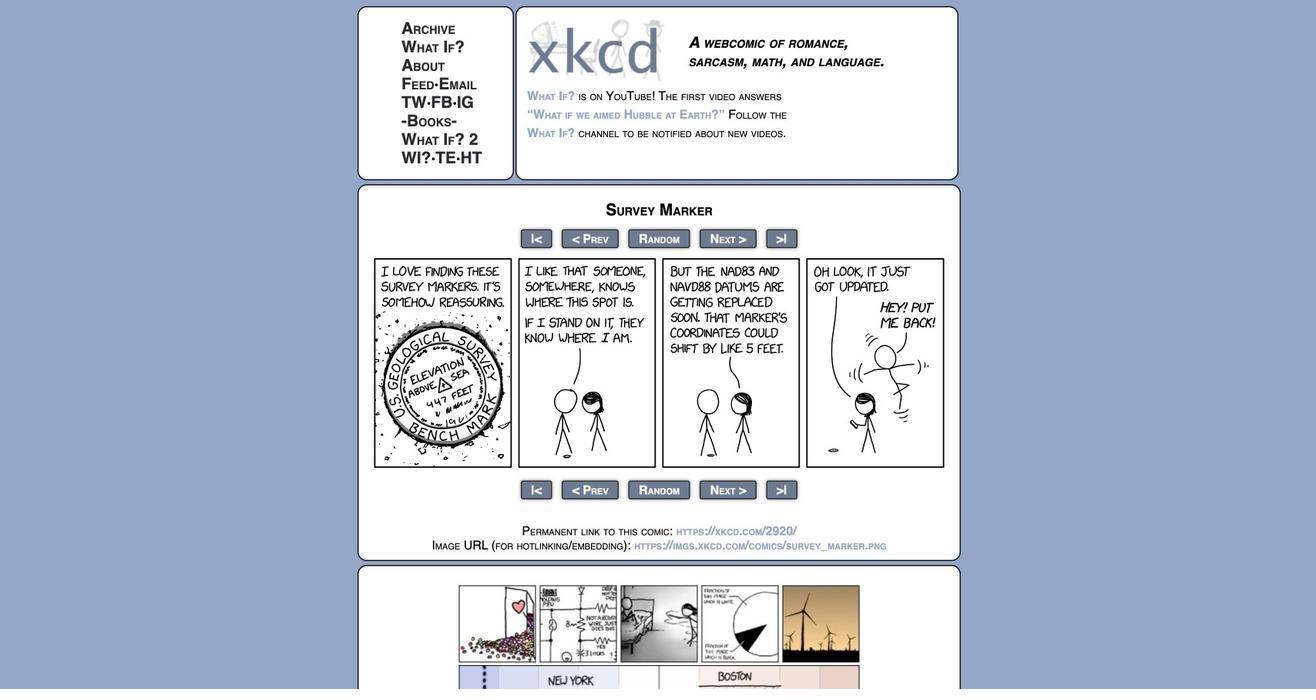 Task type: locate. For each thing, give the bounding box(es) containing it.
xkcd.com logo image
[[527, 18, 670, 82]]

survey marker image
[[374, 258, 945, 468]]

earth temperature timeline image
[[459, 665, 860, 689]]



Task type: vqa. For each thing, say whether or not it's contained in the screenshot.
xkcd.com logo
yes



Task type: describe. For each thing, give the bounding box(es) containing it.
selected comics image
[[459, 585, 860, 663]]



